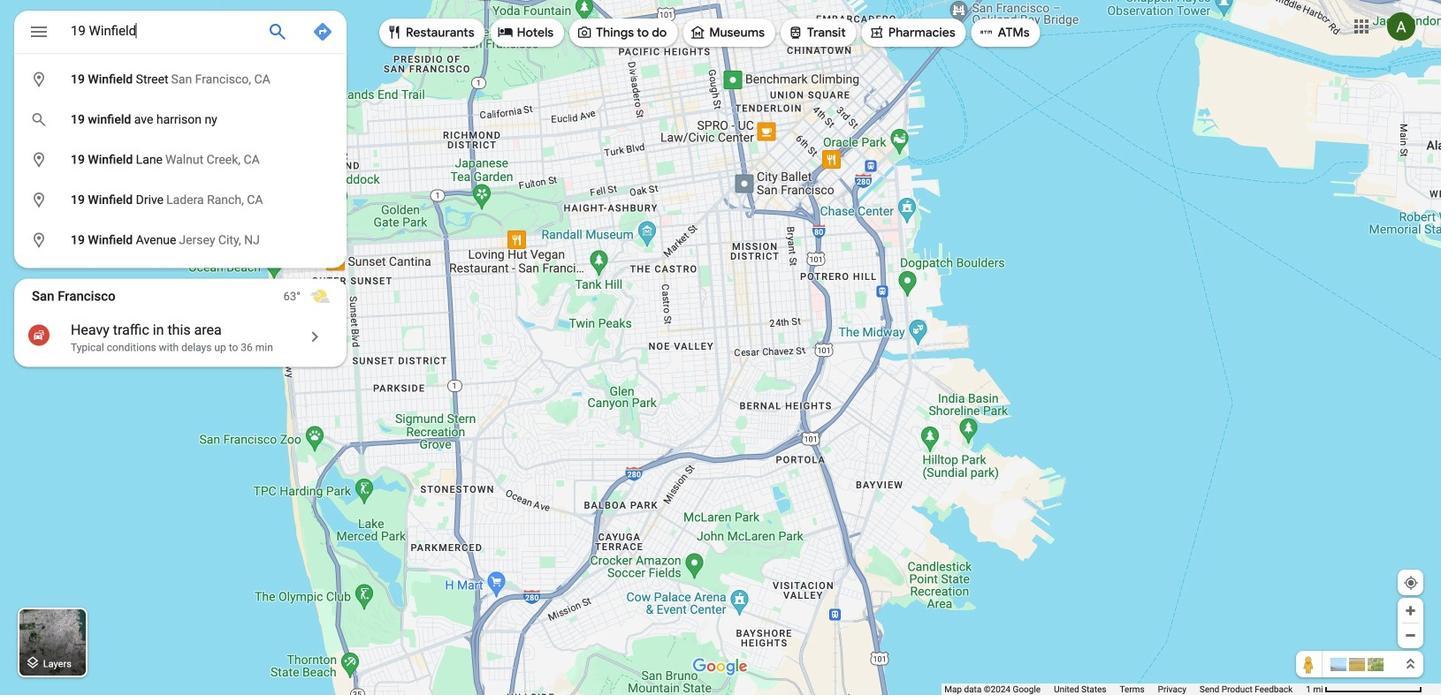 Task type: vqa. For each thing, say whether or not it's contained in the screenshot.
1st Cell
yes



Task type: describe. For each thing, give the bounding box(es) containing it.
google maps element
[[0, 0, 1441, 696]]

none search field inside google maps element
[[14, 11, 347, 268]]

show your location image
[[1403, 576, 1419, 592]]

5 cell from the top
[[14, 226, 335, 255]]

2 cell from the top
[[14, 106, 335, 134]]

san francisco region
[[14, 279, 347, 367]]

4 cell from the top
[[14, 186, 335, 215]]

suggestions grid
[[14, 53, 347, 268]]

1 cell from the top
[[14, 65, 335, 94]]

Search Google Maps field
[[14, 11, 347, 58]]

google account: augustus odena  
(augustus@adept.ai) image
[[1387, 12, 1416, 41]]



Task type: locate. For each thing, give the bounding box(es) containing it.
zoom out image
[[1404, 630, 1418, 643]]

partly cloudy image
[[310, 286, 331, 307]]

None field
[[71, 20, 253, 42]]

cell
[[14, 65, 335, 94], [14, 106, 335, 134], [14, 146, 335, 175], [14, 186, 335, 215], [14, 226, 335, 255]]

zoom in image
[[1404, 605, 1418, 618]]

show street view coverage image
[[1296, 652, 1323, 678]]

None search field
[[14, 11, 347, 268]]

none field inside search google maps field
[[71, 20, 253, 42]]

3 cell from the top
[[14, 146, 335, 175]]

san francisco weather group
[[283, 279, 347, 314]]



